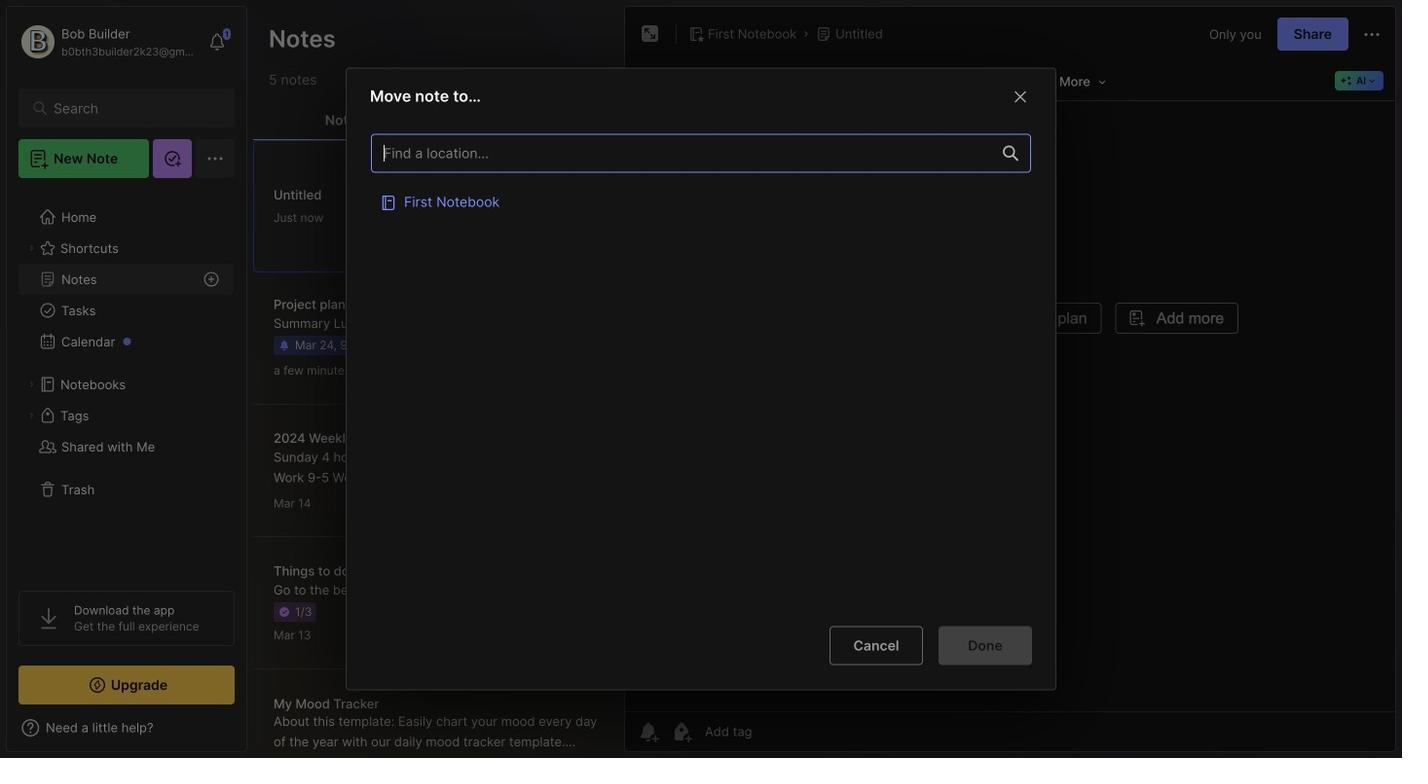 Task type: describe. For each thing, give the bounding box(es) containing it.
none search field inside the main element
[[54, 96, 209, 120]]

cell inside find a location field
[[371, 183, 1032, 222]]

more image
[[1054, 68, 1112, 94]]

task image
[[666, 67, 694, 94]]

expand tags image
[[25, 410, 37, 422]]

expand note image
[[639, 22, 662, 46]]

close image
[[1009, 85, 1032, 109]]

font family image
[[907, 68, 995, 94]]

main element
[[0, 0, 253, 759]]

calendar event image
[[697, 67, 725, 94]]



Task type: vqa. For each thing, say whether or not it's contained in the screenshot.
search field
yes



Task type: locate. For each thing, give the bounding box(es) containing it.
add a reminder image
[[637, 721, 660, 744]]

expand notebooks image
[[25, 379, 37, 391]]

font size image
[[1000, 68, 1049, 94]]

None search field
[[54, 96, 209, 120]]

note window element
[[624, 6, 1397, 753]]

cell
[[371, 183, 1032, 222]]

Search text field
[[54, 99, 209, 118]]

Find a location field
[[361, 124, 1041, 611]]

Find a location… text field
[[372, 137, 992, 170]]

tab list
[[253, 101, 619, 140]]

Note Editor text field
[[625, 100, 1396, 712]]

tree inside the main element
[[7, 190, 246, 574]]

add tag image
[[670, 721, 694, 744]]

tree
[[7, 190, 246, 574]]



